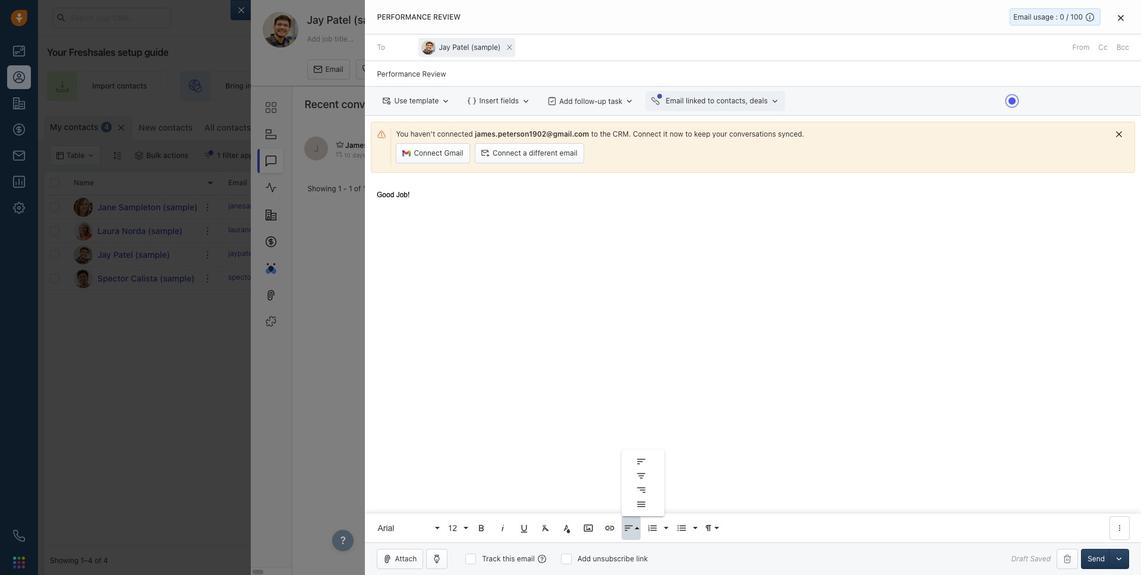 Task type: locate. For each thing, give the bounding box(es) containing it.
0 vertical spatial 12
[[277, 123, 285, 132]]

jay patel (sample)
[[307, 14, 397, 26], [98, 249, 170, 260]]

1 vertical spatial container_wx8msf4aqz5i3rn1 image
[[135, 152, 143, 160]]

0 vertical spatial up
[[847, 82, 856, 91]]

team up template
[[417, 82, 435, 91]]

0
[[1060, 12, 1065, 21]]

1 filter applied
[[217, 151, 266, 160]]

container_wx8msf4aqz5i3rn1 image for bulk
[[135, 152, 143, 160]]

use
[[394, 96, 408, 105]]

new contacts button
[[133, 116, 199, 140], [139, 122, 193, 133]]

(sample) right calista
[[160, 273, 195, 283]]

jay patel (sample) ×
[[439, 41, 513, 53]]

1 vertical spatial jay
[[439, 43, 451, 52]]

0 horizontal spatial connect
[[414, 149, 442, 158]]

j image for jane sampleton (sample)
[[74, 198, 93, 217]]

now
[[670, 130, 684, 139]]

2 horizontal spatial patel
[[453, 43, 469, 52]]

connect a different email
[[493, 149, 578, 158]]

(sample) right sampleton
[[163, 202, 198, 212]]

add for add contact
[[1088, 121, 1101, 130]]

showing inside dialog
[[308, 184, 336, 193]]

1 horizontal spatial import contacts
[[985, 121, 1040, 130]]

jay patel (sample) up title...
[[307, 14, 397, 26]]

route leads to your team
[[513, 82, 599, 91]]

0 vertical spatial showing
[[308, 184, 336, 193]]

container_wx8msf4aqz5i3rn1 image
[[888, 122, 896, 130], [135, 152, 143, 160]]

1
[[1063, 10, 1067, 17], [217, 151, 221, 160], [338, 184, 342, 193], [349, 184, 352, 193], [363, 184, 366, 193]]

(sample) inside jane sampleton (sample) link
[[163, 202, 198, 212]]

1 horizontal spatial import
[[985, 121, 1008, 130]]

0 horizontal spatial conversations
[[342, 98, 410, 111]]

days
[[352, 151, 366, 158]]

0 horizontal spatial import
[[92, 82, 115, 91]]

4 inside my contacts 4
[[104, 123, 109, 132]]

2 j image from the top
[[74, 245, 93, 264]]

insert
[[479, 96, 499, 105]]

12 right arial dropdown button
[[448, 524, 457, 533]]

+
[[317, 249, 322, 258]]

1 horizontal spatial conversations
[[729, 130, 776, 139]]

1 right the -
[[349, 184, 352, 193]]

row group
[[44, 196, 222, 291], [222, 196, 1136, 291]]

1 vertical spatial patel
[[453, 43, 469, 52]]

your up you in the right top of the page
[[713, 130, 727, 139]]

Search your CRM... text field
[[52, 8, 171, 28]]

add left the contact
[[1088, 121, 1101, 130]]

showing for showing 1–4 of 4
[[50, 557, 79, 566]]

details
[[1048, 17, 1071, 26]]

1 vertical spatial jay patel (sample)
[[98, 249, 170, 260]]

1 vertical spatial showing
[[50, 557, 79, 566]]

sales owner
[[674, 179, 717, 188]]

2 leads from the left
[[535, 82, 554, 91]]

1 horizontal spatial leads
[[535, 82, 554, 91]]

lauranordasample@gmail.com link
[[228, 225, 329, 237]]

all contacts
[[205, 122, 251, 133]]

contacts right my
[[64, 122, 98, 132]]

press space to select this row. row containing janesampleton@gmail.com
[[222, 196, 1136, 219]]

email inside button
[[560, 149, 578, 158]]

/
[[1067, 12, 1069, 21]]

1 team from the left
[[417, 82, 435, 91]]

(sample) up to at the top left
[[354, 14, 397, 26]]

import for the "import contacts" link
[[92, 82, 115, 91]]

add left unsubscribe
[[578, 555, 591, 564]]

2 row group from the left
[[222, 196, 1136, 291]]

(sample)
[[354, 14, 397, 26], [471, 43, 501, 52], [163, 202, 198, 212], [148, 226, 183, 236], [135, 249, 170, 260], [160, 273, 195, 283]]

0 horizontal spatial of
[[95, 557, 101, 566]]

to up add follow-up task
[[555, 82, 562, 91]]

connect gmail
[[414, 149, 463, 158]]

dialog containing jay patel (sample)
[[231, 0, 1142, 576]]

email down create
[[666, 96, 684, 105]]

phone image
[[13, 530, 25, 542]]

(sample) inside jay patel (sample) link
[[135, 249, 170, 260]]

add inside button
[[1088, 121, 1101, 130]]

0 vertical spatial import
[[92, 82, 115, 91]]

(sample) inside laura norda (sample) "link"
[[148, 226, 183, 236]]

patel up title...
[[327, 14, 351, 26]]

sales inside "button"
[[769, 141, 786, 150]]

1 vertical spatial conversations
[[729, 130, 776, 139]]

0 vertical spatial of
[[354, 184, 361, 193]]

your up the use
[[400, 82, 415, 91]]

jay
[[307, 14, 324, 26], [439, 43, 451, 52], [98, 249, 111, 260]]

0 horizontal spatial email
[[517, 555, 535, 564]]

cc
[[1099, 43, 1108, 52]]

your right the set
[[858, 82, 873, 91]]

review
[[433, 12, 461, 21]]

row group containing janesampleton@gmail.com
[[222, 196, 1136, 291]]

log
[[388, 65, 399, 74]]

1 j image from the top
[[74, 198, 93, 217]]

phone
[[338, 179, 359, 188]]

press space to select this row. row containing laura norda (sample)
[[44, 219, 222, 243]]

attach button
[[377, 549, 423, 570]]

goals?
[[788, 141, 810, 150]]

bring in website leads
[[225, 82, 301, 91]]

import contacts for the "import contacts" link
[[92, 82, 147, 91]]

connect down haven't
[[414, 149, 442, 158]]

close image
[[1118, 14, 1124, 21]]

0 horizontal spatial 12
[[277, 123, 285, 132]]

add down route leads to your team
[[560, 97, 573, 106]]

press space to select this row. row
[[44, 196, 222, 219], [222, 196, 1136, 219], [44, 219, 222, 243], [222, 219, 1136, 243], [44, 243, 222, 267], [222, 243, 1136, 267], [44, 267, 222, 291], [222, 267, 1136, 291]]

customize
[[899, 121, 936, 130]]

patel up "spector"
[[113, 249, 133, 260]]

2 vertical spatial jay
[[98, 249, 111, 260]]

lauranordasample@gmail.com
[[228, 225, 329, 234]]

:
[[1056, 12, 1058, 21]]

0 horizontal spatial team
[[417, 82, 435, 91]]

1 left the -
[[338, 184, 342, 193]]

4 right 1–4 on the bottom
[[103, 557, 108, 566]]

showing left the -
[[308, 184, 336, 193]]

12 button
[[444, 517, 470, 540]]

email right this
[[517, 555, 535, 564]]

0 vertical spatial j image
[[74, 198, 93, 217]]

connect up how
[[633, 130, 662, 139]]

0 horizontal spatial container_wx8msf4aqz5i3rn1 image
[[135, 152, 143, 160]]

import down your freshsales setup guide
[[92, 82, 115, 91]]

outgoing image
[[336, 151, 342, 157]]

jay patel (sample) inside dialog
[[307, 14, 397, 26]]

add for add job title...
[[307, 34, 320, 43]]

connect left a
[[493, 149, 521, 158]]

0 vertical spatial 4
[[104, 123, 109, 132]]

press space to select this row. row containing spector calista (sample)
[[44, 267, 222, 291]]

jane
[[98, 202, 116, 212]]

container_wx8msf4aqz5i3rn1 image
[[204, 152, 212, 160]]

(sample) down jane sampleton (sample) link
[[148, 226, 183, 236]]

0 horizontal spatial patel
[[113, 249, 133, 260]]

j image up 's' "icon"
[[74, 245, 93, 264]]

1 horizontal spatial container_wx8msf4aqz5i3rn1 image
[[888, 122, 896, 130]]

all contacts button
[[199, 116, 257, 140], [205, 122, 251, 133]]

track
[[482, 555, 501, 564]]

1 horizontal spatial connect
[[493, 149, 521, 158]]

email
[[1014, 12, 1032, 21], [325, 65, 343, 74], [666, 96, 684, 105], [228, 179, 247, 188]]

add left job
[[307, 34, 320, 43]]

email usage : 0 / 100
[[1014, 12, 1083, 21]]

table
[[938, 121, 955, 130]]

sales down synced.
[[769, 141, 786, 150]]

12 for 12
[[448, 524, 457, 533]]

add left deal
[[1001, 82, 1014, 91]]

import down hotspot (open by clicking or pressing space/enter) alert dialog
[[985, 121, 1008, 130]]

showing left 1–4 on the bottom
[[50, 557, 79, 566]]

linked
[[686, 96, 706, 105]]

1 horizontal spatial of
[[354, 184, 361, 193]]

jay patel (sample) inside press space to select this row. row
[[98, 249, 170, 260]]

jay inside press space to select this row. row
[[98, 249, 111, 260]]

to
[[555, 82, 562, 91], [708, 96, 715, 105], [591, 130, 598, 139], [686, 130, 692, 139], [614, 141, 621, 150], [343, 249, 349, 258]]

to left see
[[614, 141, 621, 150]]

12 inside button
[[277, 123, 285, 132]]

insert image (⌘p) image
[[583, 523, 594, 534]]

underline (⌘u) image
[[519, 523, 530, 534]]

(sample) up spector calista (sample)
[[135, 249, 170, 260]]

4
[[104, 123, 109, 132], [103, 557, 108, 566]]

application
[[365, 179, 1142, 543]]

invite
[[379, 82, 398, 91]]

import contacts inside the "import contacts" link
[[92, 82, 147, 91]]

4 right my contacts link
[[104, 123, 109, 132]]

performance review
[[377, 12, 461, 21]]

setup
[[118, 47, 142, 58]]

import
[[92, 82, 115, 91], [985, 121, 1008, 130]]

1 right container_wx8msf4aqz5i3rn1 image
[[217, 151, 221, 160]]

laura norda (sample)
[[98, 226, 183, 236]]

add inside dialog
[[307, 34, 320, 43]]

insert link (⌘k) image
[[605, 523, 616, 534]]

12 more...
[[277, 123, 311, 132]]

conversations inside dialog
[[342, 98, 410, 111]]

patel
[[327, 14, 351, 26], [453, 43, 469, 52], [113, 249, 133, 260]]

1 horizontal spatial showing
[[308, 184, 336, 193]]

1 horizontal spatial 12
[[448, 524, 457, 533]]

10 days ago
[[344, 151, 378, 158]]

0 horizontal spatial showing
[[50, 557, 79, 566]]

0 horizontal spatial import contacts
[[92, 82, 147, 91]]

james.peterson1902@gmail.com
[[475, 130, 589, 139]]

invite your team link
[[334, 71, 456, 101]]

1 left /
[[1063, 10, 1067, 17]]

spectorcalista@gmail.com
[[228, 273, 317, 282]]

patel down "22" button
[[453, 43, 469, 52]]

1 horizontal spatial team
[[582, 82, 599, 91]]

sales up email linked to contacts, deals button
[[702, 82, 720, 91]]

ordered list image
[[648, 523, 658, 534]]

arial button
[[374, 517, 441, 540]]

conversations up meet
[[729, 130, 776, 139]]

1 horizontal spatial patel
[[327, 14, 351, 26]]

your inside "button"
[[752, 141, 767, 150]]

work phone
[[317, 179, 359, 188]]

create sales sequence link
[[632, 71, 777, 101]]

container_wx8msf4aqz5i3rn1 image inside bulk actions "button"
[[135, 152, 143, 160]]

bulk actions button
[[127, 146, 196, 166]]

2 horizontal spatial jay
[[439, 43, 451, 52]]

jay up note
[[439, 43, 451, 52]]

contacts down hotspot (open by clicking or pressing space/enter) alert dialog
[[1010, 121, 1040, 130]]

jaypatelsample@gmail.com
[[228, 249, 320, 258]]

jay inside "jay patel (sample) ×"
[[439, 43, 451, 52]]

0 vertical spatial import contacts
[[92, 82, 147, 91]]

your right meet
[[752, 141, 767, 150]]

1 vertical spatial 12
[[448, 524, 457, 533]]

work
[[317, 179, 336, 188]]

j image
[[74, 198, 93, 217], [74, 245, 93, 264]]

email down 1 filter applied button
[[228, 179, 247, 188]]

call log
[[374, 65, 399, 74]]

team up add follow-up task
[[582, 82, 599, 91]]

(sample) down 22 at the top left of the page
[[471, 43, 501, 52]]

activity
[[425, 179, 451, 188]]

container_wx8msf4aqz5i3rn1 image left bulk
[[135, 152, 143, 160]]

import contacts inside button
[[985, 121, 1040, 130]]

email inside button
[[325, 65, 343, 74]]

up left task
[[598, 97, 607, 106]]

grid
[[44, 171, 1136, 547]]

add for add follow-up task
[[560, 97, 573, 106]]

1 vertical spatial j image
[[74, 245, 93, 264]]

more misc image
[[1115, 523, 1125, 534]]

jay patel (sample) down norda
[[98, 249, 170, 260]]

0 vertical spatial conversations
[[342, 98, 410, 111]]

conversations down the invite
[[342, 98, 410, 111]]

1 vertical spatial import
[[985, 121, 1008, 130]]

container_wx8msf4aqz5i3rn1 image left customize
[[888, 122, 896, 130]]

12 left more...
[[277, 123, 285, 132]]

press space to select this row. row containing jane sampleton (sample)
[[44, 196, 222, 219]]

email left all
[[1014, 12, 1032, 21]]

2 vertical spatial patel
[[113, 249, 133, 260]]

website
[[254, 82, 280, 91]]

12 for 12 more...
[[277, 123, 285, 132]]

1 horizontal spatial email
[[560, 149, 578, 158]]

1 row group from the left
[[44, 196, 222, 291]]

j image left jane
[[74, 198, 93, 217]]

0 horizontal spatial jay
[[98, 249, 111, 260]]

1 leads from the left
[[282, 82, 301, 91]]

dialog
[[231, 0, 1142, 576]]

recent conversations
[[305, 98, 410, 111]]

showing for showing 1 - 1 of 1
[[308, 184, 336, 193]]

import contacts down hotspot (open by clicking or pressing space/enter) alert dialog
[[985, 121, 1040, 130]]

up right the set
[[847, 82, 856, 91]]

showing
[[308, 184, 336, 193], [50, 557, 79, 566]]

meet
[[733, 141, 750, 150]]

s image
[[74, 269, 93, 288]]

cell
[[490, 196, 579, 219], [579, 196, 668, 219], [668, 196, 757, 219], [757, 196, 847, 219], [847, 196, 936, 219], [936, 196, 1136, 219], [401, 219, 490, 243], [490, 219, 579, 243], [579, 219, 668, 243], [668, 219, 757, 243], [757, 219, 847, 243], [847, 219, 936, 243], [936, 219, 1136, 243], [401, 243, 490, 266], [490, 243, 579, 266], [579, 243, 668, 266], [668, 243, 757, 266], [757, 243, 847, 266], [847, 243, 936, 266], [936, 243, 1136, 266], [401, 267, 490, 290], [490, 267, 579, 290], [579, 267, 668, 290], [668, 267, 757, 290], [757, 267, 847, 290], [847, 267, 936, 290], [936, 267, 1136, 290]]

call
[[374, 65, 386, 74]]

leads right website on the top of page
[[282, 82, 301, 91]]

0 vertical spatial email
[[560, 149, 578, 158]]

clear formatting image
[[541, 523, 551, 534]]

see
[[1024, 17, 1037, 26]]

(sample) inside spector calista (sample) link
[[160, 273, 195, 283]]

of right 1–4 on the bottom
[[95, 557, 101, 566]]

jay up job
[[307, 14, 324, 26]]

spectorcalista@gmail.com link
[[228, 272, 317, 285]]

add for add deal
[[1001, 82, 1014, 91]]

container_wx8msf4aqz5i3rn1 image inside customize table button
[[888, 122, 896, 130]]

to right linked
[[708, 96, 715, 105]]

actions
[[163, 151, 189, 160]]

job
[[322, 34, 333, 43]]

leads right route
[[535, 82, 554, 91]]

0 horizontal spatial leads
[[282, 82, 301, 91]]

to left add
[[343, 249, 349, 258]]

of right the -
[[354, 184, 361, 193]]

insert fields
[[479, 96, 519, 105]]

0 horizontal spatial jay patel (sample)
[[98, 249, 170, 260]]

import inside button
[[985, 121, 1008, 130]]

sales left pipeline
[[875, 82, 893, 91]]

email right different
[[560, 149, 578, 158]]

a
[[523, 149, 527, 158]]

0 vertical spatial container_wx8msf4aqz5i3rn1 image
[[888, 122, 896, 130]]

email inside grid
[[228, 179, 247, 188]]

(sample) for press space to select this row. row containing jane sampleton (sample)
[[163, 202, 198, 212]]

press space to select this row. row containing jaypatelsample@gmail.com
[[222, 243, 1136, 267]]

your
[[400, 82, 415, 91], [564, 82, 580, 91], [858, 82, 873, 91], [713, 130, 727, 139], [752, 141, 767, 150]]

import contacts down setup
[[92, 82, 147, 91]]

note button
[[411, 59, 452, 80]]

press space to select this row. row containing lauranordasample@gmail.com
[[222, 219, 1136, 243]]

0 vertical spatial patel
[[327, 14, 351, 26]]

email down add job title...
[[325, 65, 343, 74]]

0 vertical spatial jay patel (sample)
[[307, 14, 397, 26]]

22 button
[[468, 22, 482, 33]]

link
[[636, 555, 648, 564]]

to left the the
[[591, 130, 598, 139]]

1 vertical spatial up
[[598, 97, 607, 106]]

12 inside popup button
[[448, 524, 457, 533]]

1 vertical spatial import contacts
[[985, 121, 1040, 130]]

×
[[507, 41, 513, 53]]

invite your team
[[379, 82, 435, 91]]

1 horizontal spatial sales
[[769, 141, 786, 150]]

jay down laura
[[98, 249, 111, 260]]

to inside 'route leads to your team' link
[[555, 82, 562, 91]]

0 horizontal spatial up
[[598, 97, 607, 106]]

1 horizontal spatial jay
[[307, 14, 324, 26]]

1 horizontal spatial jay patel (sample)
[[307, 14, 397, 26]]



Task type: vqa. For each thing, say whether or not it's contained in the screenshot.
container_WX8MsF4aQZ5i3RN1 icon inside Bulk actions button
yes



Task type: describe. For each thing, give the bounding box(es) containing it.
add unsubscribe link
[[578, 555, 648, 564]]

haven't
[[411, 130, 435, 139]]

my contacts link
[[50, 121, 98, 133]]

bcc
[[1117, 43, 1130, 52]]

customize table button
[[880, 116, 963, 136]]

align justify image
[[636, 499, 647, 510]]

hotspot (open by clicking or pressing space/enter) alert dialog
[[1005, 94, 1020, 109]]

your up follow-
[[564, 82, 580, 91]]

ago
[[368, 151, 378, 158]]

l image
[[74, 221, 93, 240]]

set up your sales pipeline
[[834, 82, 922, 91]]

add for add unsubscribe link
[[578, 555, 591, 564]]

to inside email linked to contacts, deals button
[[708, 96, 715, 105]]

it
[[664, 130, 668, 139]]

score
[[496, 179, 516, 188]]

new
[[139, 122, 156, 133]]

james peterson <james.peterson1902@gmail.com>
[[345, 141, 524, 150]]

-
[[344, 184, 347, 193]]

1 right phone
[[363, 184, 366, 193]]

unordered list image
[[677, 523, 688, 534]]

text color image
[[562, 523, 573, 534]]

patel inside "jay patel (sample) ×"
[[453, 43, 469, 52]]

× dialog
[[365, 0, 1142, 576]]

2 team from the left
[[582, 82, 599, 91]]

all
[[1039, 17, 1046, 26]]

this
[[503, 555, 515, 564]]

all
[[205, 122, 215, 133]]

arial
[[378, 524, 394, 533]]

contacts up the actions
[[158, 122, 193, 133]]

1 vertical spatial email
[[517, 555, 535, 564]]

jane sampleton (sample)
[[98, 202, 198, 212]]

owner
[[695, 179, 717, 188]]

import for the import contacts button
[[985, 121, 1008, 130]]

connect for connect gmail
[[414, 149, 442, 158]]

use template button
[[377, 91, 456, 111]]

want
[[595, 141, 612, 150]]

freshworks switcher image
[[13, 557, 25, 569]]

email inside button
[[666, 96, 684, 105]]

Write a subject line text field
[[365, 61, 1142, 86]]

(sample) inside "jay patel (sample) ×"
[[471, 43, 501, 52]]

your inside × dialog
[[713, 130, 727, 139]]

next
[[407, 179, 423, 188]]

laura norda (sample) link
[[98, 225, 183, 237]]

laura
[[98, 226, 120, 236]]

new contacts
[[139, 122, 193, 133]]

next activity
[[407, 179, 451, 188]]

add
[[351, 249, 364, 258]]

team inside 'link'
[[417, 82, 435, 91]]

your freshsales setup guide
[[47, 47, 169, 58]]

application containing arial
[[365, 179, 1142, 543]]

your inside 'link'
[[400, 82, 415, 91]]

keep
[[694, 130, 711, 139]]

attach
[[395, 555, 417, 564]]

set
[[834, 82, 845, 91]]

recent
[[305, 98, 339, 111]]

to inside press space to select this row. row
[[343, 249, 349, 258]]

task
[[609, 97, 623, 106]]

row group containing jane sampleton (sample)
[[44, 196, 222, 291]]

the
[[600, 130, 611, 139]]

track this email
[[482, 555, 535, 564]]

name row
[[44, 172, 222, 196]]

jaypatelsample@gmail.com + click to add
[[228, 249, 364, 258]]

gold
[[671, 141, 686, 150]]

crm.
[[613, 130, 631, 139]]

email linked to contacts, deals
[[666, 96, 768, 105]]

unsubscribe
[[593, 555, 634, 564]]

to
[[377, 43, 385, 52]]

import contacts link
[[47, 71, 168, 101]]

1 inside button
[[217, 151, 221, 160]]

1 filter applied button
[[196, 146, 274, 166]]

follow-
[[575, 97, 598, 106]]

contacts down setup
[[117, 82, 147, 91]]

contacts,
[[717, 96, 748, 105]]

(sample) for press space to select this row. row containing spector calista (sample)
[[160, 273, 195, 283]]

1 vertical spatial 4
[[103, 557, 108, 566]]

pipeline
[[895, 82, 922, 91]]

j image for jay patel (sample)
[[74, 245, 93, 264]]

import contacts group
[[969, 116, 1066, 136]]

contacts inside button
[[1010, 121, 1040, 130]]

press space to select this row. row containing spectorcalista@gmail.com
[[222, 267, 1136, 291]]

draft
[[1012, 555, 1029, 564]]

my contacts 4
[[50, 122, 109, 132]]

help
[[703, 141, 717, 150]]

import contacts for the import contacts button
[[985, 121, 1040, 130]]

peterson
[[370, 141, 401, 150]]

italic (⌘i) image
[[498, 523, 509, 534]]

spector calista (sample)
[[98, 273, 195, 283]]

bring
[[225, 82, 244, 91]]

janesampleton@gmail.com
[[228, 201, 318, 210]]

name
[[74, 179, 94, 188]]

want to see how crm gold can help you meet your sales goals? link
[[595, 140, 812, 150]]

paragraph format image
[[704, 523, 714, 534]]

jaypatelsample@gmail.com link
[[228, 248, 320, 261]]

container_wx8msf4aqz5i3rn1 image for customize
[[888, 122, 896, 130]]

patel inside press space to select this row. row
[[113, 249, 133, 260]]

insert fields button
[[462, 91, 536, 111]]

0 horizontal spatial sales
[[702, 82, 720, 91]]

spector
[[98, 273, 129, 283]]

title...
[[335, 34, 354, 43]]

phone element
[[7, 524, 31, 548]]

you
[[396, 130, 409, 139]]

route
[[513, 82, 533, 91]]

connect for connect a different email
[[493, 149, 521, 158]]

to inside want to see how crm gold can help you meet your sales goals? link
[[614, 141, 621, 150]]

how
[[637, 141, 651, 150]]

contacts right all
[[217, 122, 251, 133]]

deal
[[1016, 82, 1031, 91]]

from
[[1073, 43, 1090, 52]]

janesampleton@gmail.com link
[[228, 201, 318, 214]]

email button
[[308, 59, 350, 80]]

(sample) for press space to select this row. row containing jay patel (sample)
[[135, 249, 170, 260]]

up inside × dialog
[[598, 97, 607, 106]]

× link
[[504, 38, 516, 57]]

0 vertical spatial jay
[[307, 14, 324, 26]]

press space to select this row. row containing jay patel (sample)
[[44, 243, 222, 267]]

james
[[345, 141, 368, 150]]

1 vertical spatial of
[[95, 557, 101, 566]]

grid containing jane sampleton (sample)
[[44, 171, 1136, 547]]

applied
[[241, 151, 266, 160]]

2 horizontal spatial sales
[[875, 82, 893, 91]]

2 horizontal spatial connect
[[633, 130, 662, 139]]

(sample) for press space to select this row. row containing laura norda (sample)
[[148, 226, 183, 236]]

draft saved
[[1012, 555, 1051, 564]]

to up can
[[686, 130, 692, 139]]

bulk
[[146, 151, 161, 160]]

1 horizontal spatial up
[[847, 82, 856, 91]]

email linked to contacts, deals button
[[646, 91, 785, 111]]

bring in website leads link
[[180, 71, 322, 101]]

see all details
[[1024, 17, 1071, 26]]

call log button
[[356, 59, 405, 80]]

conversations inside × dialog
[[729, 130, 776, 139]]

bulk actions
[[146, 151, 189, 160]]



